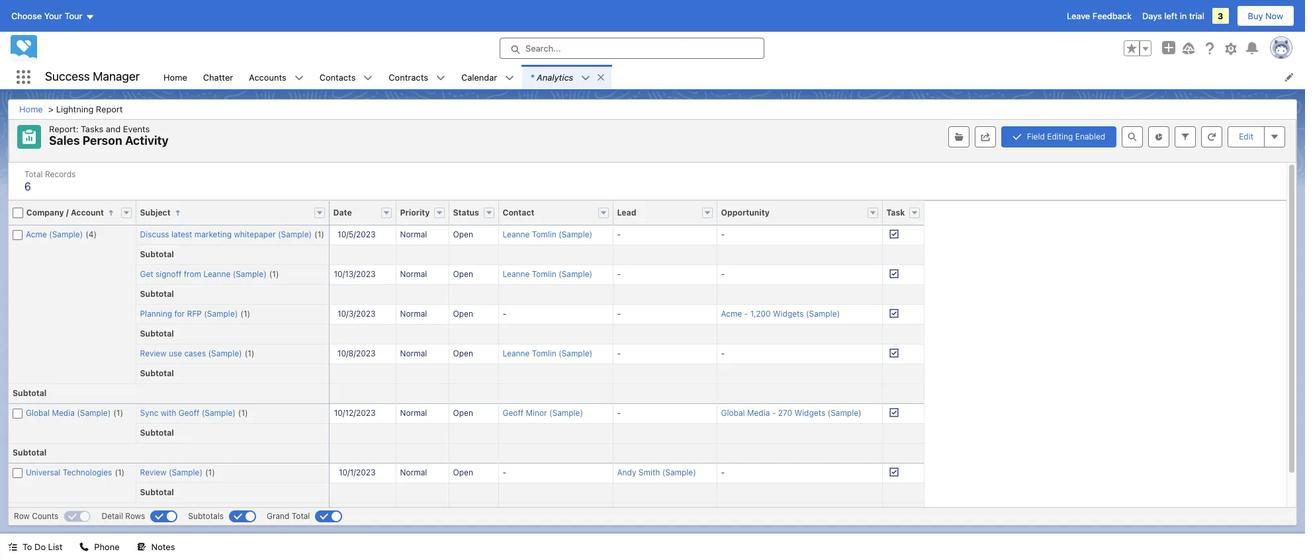 Task type: locate. For each thing, give the bounding box(es) containing it.
calendar list item
[[453, 65, 522, 89]]

3
[[1218, 11, 1224, 21]]

accounts
[[249, 72, 286, 82]]

text default image left phone
[[80, 543, 89, 552]]

text default image right contacts
[[364, 73, 373, 83]]

1 horizontal spatial text default image
[[436, 73, 445, 83]]

phone
[[94, 542, 120, 553]]

contacts list item
[[312, 65, 381, 89]]

2 horizontal spatial text default image
[[581, 73, 591, 83]]

list item
[[522, 65, 612, 89]]

text default image right analytics
[[581, 73, 591, 83]]

1 text default image from the left
[[364, 73, 373, 83]]

chatter link
[[195, 65, 241, 89]]

text default image inside accounts list item
[[294, 73, 304, 83]]

list
[[156, 65, 1305, 89]]

0 horizontal spatial text default image
[[364, 73, 373, 83]]

text default image inside notes "button"
[[137, 543, 146, 552]]

success
[[45, 70, 90, 84]]

feedback
[[1093, 11, 1132, 21]]

list
[[48, 542, 62, 553]]

text default image for contacts
[[364, 73, 373, 83]]

text default image right accounts
[[294, 73, 304, 83]]

list containing home
[[156, 65, 1305, 89]]

2 text default image from the left
[[436, 73, 445, 83]]

notes
[[151, 542, 175, 553]]

text default image inside 'to do list' button
[[8, 543, 17, 552]]

days
[[1143, 11, 1162, 21]]

choose your tour
[[11, 11, 82, 21]]

tour
[[65, 11, 82, 21]]

trial
[[1189, 11, 1205, 21]]

list item containing *
[[522, 65, 612, 89]]

text default image inside contacts list item
[[364, 73, 373, 83]]

text default image inside contracts list item
[[436, 73, 445, 83]]

text default image left notes at the bottom of the page
[[137, 543, 146, 552]]

accounts list item
[[241, 65, 312, 89]]

text default image inside calendar list item
[[505, 73, 514, 83]]

accounts link
[[241, 65, 294, 89]]

leave feedback
[[1067, 11, 1132, 21]]

text default image left "*"
[[505, 73, 514, 83]]

text default image left to at left bottom
[[8, 543, 17, 552]]

text default image inside "phone" 'button'
[[80, 543, 89, 552]]

text default image
[[364, 73, 373, 83], [436, 73, 445, 83], [581, 73, 591, 83]]

text default image
[[597, 73, 606, 82], [294, 73, 304, 83], [505, 73, 514, 83], [8, 543, 17, 552], [80, 543, 89, 552], [137, 543, 146, 552]]

choose your tour button
[[11, 5, 95, 26]]

days left in trial
[[1143, 11, 1205, 21]]

buy now button
[[1237, 5, 1295, 26]]

chatter
[[203, 72, 233, 82]]

group
[[1124, 40, 1152, 56]]

in
[[1180, 11, 1187, 21]]

text default image right contracts
[[436, 73, 445, 83]]

leave feedback link
[[1067, 11, 1132, 21]]

to do list button
[[0, 534, 70, 561]]

to
[[23, 542, 32, 553]]

phone button
[[72, 534, 128, 561]]



Task type: describe. For each thing, give the bounding box(es) containing it.
to do list
[[23, 542, 62, 553]]

* analytics
[[530, 72, 573, 82]]

leave
[[1067, 11, 1090, 21]]

contacts
[[320, 72, 356, 82]]

buy now
[[1248, 11, 1284, 21]]

choose
[[11, 11, 42, 21]]

contracts link
[[381, 65, 436, 89]]

contacts link
[[312, 65, 364, 89]]

your
[[44, 11, 62, 21]]

manager
[[93, 70, 140, 84]]

now
[[1266, 11, 1284, 21]]

notes button
[[129, 534, 183, 561]]

buy
[[1248, 11, 1263, 21]]

calendar link
[[453, 65, 505, 89]]

left
[[1165, 11, 1178, 21]]

analytics
[[537, 72, 573, 82]]

home
[[164, 72, 187, 82]]

3 text default image from the left
[[581, 73, 591, 83]]

text default image for contracts
[[436, 73, 445, 83]]

search... button
[[500, 38, 765, 59]]

search...
[[526, 43, 561, 54]]

success manager
[[45, 70, 140, 84]]

home link
[[156, 65, 195, 89]]

contracts list item
[[381, 65, 453, 89]]

*
[[530, 72, 534, 82]]

contracts
[[389, 72, 428, 82]]

text default image down search... "button"
[[597, 73, 606, 82]]

calendar
[[461, 72, 497, 82]]

do
[[34, 542, 46, 553]]



Task type: vqa. For each thing, say whether or not it's contained in the screenshot.
the * Analytics
yes



